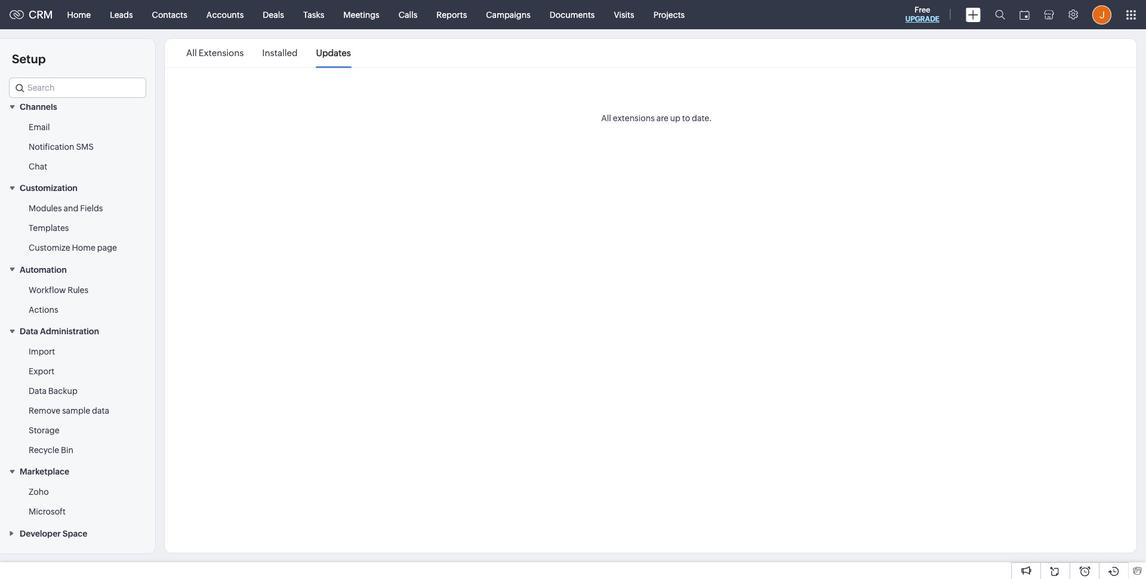 Task type: vqa. For each thing, say whether or not it's contained in the screenshot.
Calendar icon
yes



Task type: describe. For each thing, give the bounding box(es) containing it.
notification sms
[[29, 142, 94, 152]]

campaigns
[[486, 10, 531, 19]]

email link
[[29, 121, 50, 133]]

0 vertical spatial home
[[67, 10, 91, 19]]

actions
[[29, 305, 58, 314]]

page
[[97, 243, 117, 253]]

leads
[[110, 10, 133, 19]]

sample
[[62, 406, 90, 416]]

up
[[670, 113, 681, 123]]

automation region
[[0, 280, 155, 320]]

all extensions link
[[186, 39, 244, 67]]

recycle
[[29, 445, 59, 455]]

crm link
[[10, 8, 53, 21]]

space
[[63, 529, 87, 538]]

recycle bin
[[29, 445, 73, 455]]

microsoft link
[[29, 506, 66, 518]]

developer space button
[[0, 522, 155, 544]]

all extensions
[[186, 48, 244, 58]]

calendar image
[[1020, 10, 1030, 19]]

customize home page link
[[29, 242, 117, 254]]

tasks link
[[294, 0, 334, 29]]

and
[[64, 204, 78, 213]]

workflow rules link
[[29, 284, 88, 296]]

templates link
[[29, 222, 69, 234]]

export
[[29, 367, 54, 376]]

data backup link
[[29, 385, 77, 397]]

updates
[[316, 48, 351, 58]]

documents
[[550, 10, 595, 19]]

all extensions are up to date.
[[601, 113, 712, 123]]

documents link
[[540, 0, 604, 29]]

chat link
[[29, 161, 47, 173]]

export link
[[29, 365, 54, 377]]

customization
[[20, 183, 78, 193]]

storage link
[[29, 424, 59, 436]]

leads link
[[100, 0, 142, 29]]

projects link
[[644, 0, 694, 29]]

upgrade
[[905, 15, 940, 23]]

administration
[[40, 327, 99, 336]]

reports link
[[427, 0, 477, 29]]

developer
[[20, 529, 61, 538]]

recycle bin link
[[29, 444, 73, 456]]

remove
[[29, 406, 60, 416]]

templates
[[29, 223, 69, 233]]

extensions
[[613, 113, 655, 123]]

actions link
[[29, 304, 58, 316]]

tasks
[[303, 10, 324, 19]]

campaigns link
[[477, 0, 540, 29]]

modules and fields
[[29, 204, 103, 213]]

installed link
[[262, 39, 298, 67]]

reports
[[437, 10, 467, 19]]

storage
[[29, 426, 59, 435]]

bin
[[61, 445, 73, 455]]

automation
[[20, 265, 67, 274]]

microsoft
[[29, 507, 66, 517]]

deals link
[[253, 0, 294, 29]]

sms
[[76, 142, 94, 152]]



Task type: locate. For each thing, give the bounding box(es) containing it.
None field
[[9, 78, 146, 98]]

home inside the customization region
[[72, 243, 96, 253]]

visits
[[614, 10, 634, 19]]

rules
[[68, 285, 88, 295]]

chat
[[29, 162, 47, 171]]

data backup
[[29, 386, 77, 396]]

marketplace
[[20, 467, 69, 477]]

1 vertical spatial home
[[72, 243, 96, 253]]

calls
[[399, 10, 417, 19]]

accounts link
[[197, 0, 253, 29]]

installed
[[262, 48, 298, 58]]

data administration region
[[0, 342, 155, 460]]

0 vertical spatial data
[[20, 327, 38, 336]]

data inside data backup "link"
[[29, 386, 47, 396]]

zoho
[[29, 487, 49, 497]]

home right crm
[[67, 10, 91, 19]]

1 horizontal spatial all
[[601, 113, 611, 123]]

home up "automation" dropdown button
[[72, 243, 96, 253]]

workflow
[[29, 285, 66, 295]]

visits link
[[604, 0, 644, 29]]

data inside "data administration" dropdown button
[[20, 327, 38, 336]]

data administration button
[[0, 320, 155, 342]]

free
[[915, 5, 930, 14]]

data for data administration
[[20, 327, 38, 336]]

marketplace region
[[0, 483, 155, 522]]

customize home page
[[29, 243, 117, 253]]

channels button
[[0, 95, 155, 118]]

0 horizontal spatial all
[[186, 48, 197, 58]]

free upgrade
[[905, 5, 940, 23]]

customization region
[[0, 199, 155, 258]]

contacts
[[152, 10, 187, 19]]

developer space
[[20, 529, 87, 538]]

all for all extensions
[[186, 48, 197, 58]]

calls link
[[389, 0, 427, 29]]

to
[[682, 113, 690, 123]]

meetings link
[[334, 0, 389, 29]]

fields
[[80, 204, 103, 213]]

1 vertical spatial all
[[601, 113, 611, 123]]

home link
[[58, 0, 100, 29]]

updates link
[[316, 39, 351, 67]]

profile element
[[1085, 0, 1119, 29]]

data administration
[[20, 327, 99, 336]]

all for all extensions are up to date.
[[601, 113, 611, 123]]

profile image
[[1092, 5, 1112, 24]]

workflow rules
[[29, 285, 88, 295]]

notification
[[29, 142, 74, 152]]

create menu element
[[959, 0, 988, 29]]

automation button
[[0, 258, 155, 280]]

are
[[656, 113, 669, 123]]

modules and fields link
[[29, 203, 103, 215]]

all inside all extensions link
[[186, 48, 197, 58]]

create menu image
[[966, 7, 981, 22]]

search image
[[995, 10, 1005, 20]]

marketplace button
[[0, 460, 155, 483]]

channels
[[20, 102, 57, 112]]

import link
[[29, 346, 55, 358]]

extensions
[[199, 48, 244, 58]]

modules
[[29, 204, 62, 213]]

accounts
[[206, 10, 244, 19]]

data down export
[[29, 386, 47, 396]]

1 vertical spatial data
[[29, 386, 47, 396]]

import
[[29, 347, 55, 356]]

Search text field
[[10, 78, 146, 97]]

search element
[[988, 0, 1012, 29]]

contacts link
[[142, 0, 197, 29]]

date.
[[692, 113, 712, 123]]

remove sample data link
[[29, 405, 109, 417]]

customization button
[[0, 177, 155, 199]]

home
[[67, 10, 91, 19], [72, 243, 96, 253]]

0 vertical spatial all
[[186, 48, 197, 58]]

projects
[[653, 10, 685, 19]]

data up import
[[20, 327, 38, 336]]

backup
[[48, 386, 77, 396]]

setup
[[12, 52, 46, 66]]

meetings
[[343, 10, 380, 19]]

data
[[92, 406, 109, 416]]

all
[[186, 48, 197, 58], [601, 113, 611, 123]]

data for data backup
[[29, 386, 47, 396]]

remove sample data
[[29, 406, 109, 416]]

email
[[29, 122, 50, 132]]

zoho link
[[29, 486, 49, 498]]

customize
[[29, 243, 70, 253]]

deals
[[263, 10, 284, 19]]

channels region
[[0, 118, 155, 177]]

crm
[[29, 8, 53, 21]]

notification sms link
[[29, 141, 94, 153]]



